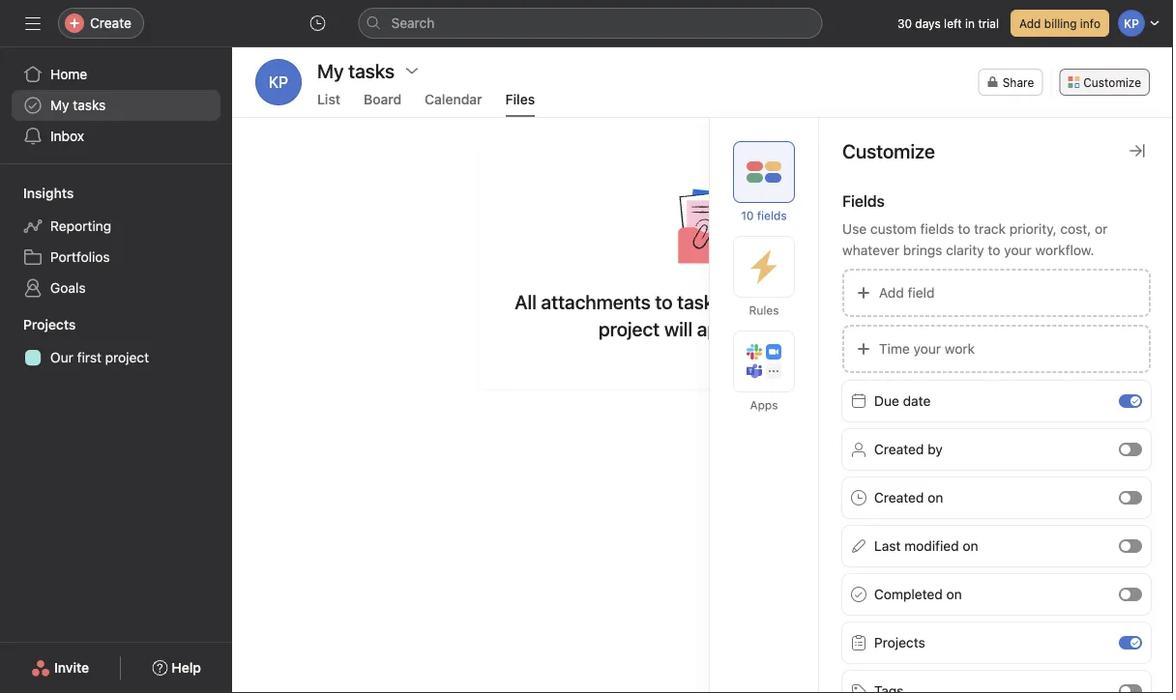 Task type: vqa. For each thing, say whether or not it's contained in the screenshot.
the right to
yes



Task type: locate. For each thing, give the bounding box(es) containing it.
due date
[[875, 393, 931, 409]]

0 horizontal spatial to
[[656, 290, 673, 313]]

1 horizontal spatial project
[[599, 317, 660, 340]]

1 switch from the top
[[1120, 395, 1143, 408]]

1 horizontal spatial your
[[1005, 242, 1032, 258]]

0 horizontal spatial fields
[[758, 209, 787, 223]]

brings
[[904, 242, 943, 258]]

1 vertical spatial add
[[880, 285, 905, 301]]

work
[[945, 341, 976, 357]]

0 horizontal spatial tasks
[[73, 97, 106, 113]]

files link
[[506, 91, 535, 117]]

use
[[843, 221, 867, 237]]

your left work
[[914, 341, 942, 357]]

add left field
[[880, 285, 905, 301]]

3 switch from the top
[[1120, 492, 1143, 505]]

switch
[[1120, 395, 1143, 408], [1120, 443, 1143, 457], [1120, 492, 1143, 505], [1120, 540, 1143, 554], [1120, 588, 1143, 602], [1120, 637, 1143, 650], [1120, 685, 1143, 694]]

30
[[898, 16, 913, 30]]

0 vertical spatial your
[[1005, 242, 1032, 258]]

in right 'left'
[[966, 16, 976, 30]]

0 vertical spatial in
[[966, 16, 976, 30]]

tasks
[[73, 97, 106, 113], [678, 290, 724, 313]]

1 horizontal spatial tasks
[[678, 290, 724, 313]]

2 switch from the top
[[1120, 443, 1143, 457]]

0 horizontal spatial project
[[105, 350, 149, 366]]

0 vertical spatial project
[[599, 317, 660, 340]]

0 vertical spatial created
[[875, 442, 925, 458]]

projects up new message
[[875, 635, 926, 651]]

search list box
[[359, 8, 823, 39]]

customize
[[1084, 75, 1142, 89], [843, 139, 936, 162]]

help
[[172, 660, 201, 676]]

your
[[1005, 242, 1032, 258], [914, 341, 942, 357]]

add inside "button"
[[880, 285, 905, 301]]

created down created by
[[875, 490, 925, 506]]

calendar link
[[425, 91, 483, 117]]

0 vertical spatial on
[[928, 490, 944, 506]]

add field button
[[843, 269, 1152, 317]]

1 horizontal spatial in
[[966, 16, 976, 30]]

projects
[[23, 317, 76, 333], [875, 635, 926, 651]]

4 switch from the top
[[1120, 540, 1143, 554]]

tasks inside my tasks 'link'
[[73, 97, 106, 113]]

1 vertical spatial tasks
[[678, 290, 724, 313]]

projects inside dropdown button
[[23, 317, 76, 333]]

1 horizontal spatial fields
[[921, 221, 955, 237]]

left
[[945, 16, 963, 30]]

1 vertical spatial your
[[914, 341, 942, 357]]

0 horizontal spatial in
[[839, 290, 855, 313]]

completed
[[875, 587, 943, 603]]

goals
[[50, 280, 86, 296]]

home link
[[12, 59, 221, 90]]

all
[[515, 290, 537, 313]]

our first project
[[50, 350, 149, 366]]

to
[[958, 221, 971, 237], [989, 242, 1001, 258], [656, 290, 673, 313]]

2 horizontal spatial on
[[963, 539, 979, 555]]

completed on
[[875, 587, 963, 603]]

add left billing on the right top of page
[[1020, 16, 1042, 30]]

2 horizontal spatial to
[[989, 242, 1001, 258]]

created for created by
[[875, 442, 925, 458]]

1 vertical spatial customize
[[843, 139, 936, 162]]

add for add field
[[880, 285, 905, 301]]

projects up our
[[23, 317, 76, 333]]

created on
[[875, 490, 944, 506]]

close details image
[[1130, 143, 1146, 159]]

project right the first
[[105, 350, 149, 366]]

rules
[[750, 304, 780, 317]]

add billing info
[[1020, 16, 1101, 30]]

date
[[904, 393, 931, 409]]

in left the this at the top right
[[839, 290, 855, 313]]

customize inside dropdown button
[[1084, 75, 1142, 89]]

0 horizontal spatial on
[[928, 490, 944, 506]]

board
[[364, 91, 402, 107]]

your down priority,
[[1005, 242, 1032, 258]]

hide sidebar image
[[25, 15, 41, 31]]

custom
[[871, 221, 917, 237]]

0 vertical spatial customize
[[1084, 75, 1142, 89]]

global element
[[0, 47, 232, 164]]

on right the completed
[[947, 587, 963, 603]]

our
[[50, 350, 73, 366]]

portfolios link
[[12, 242, 221, 273]]

cost,
[[1061, 221, 1092, 237]]

add billing info button
[[1011, 10, 1110, 37]]

to up the will
[[656, 290, 673, 313]]

1 vertical spatial in
[[839, 290, 855, 313]]

on for created on
[[928, 490, 944, 506]]

this
[[859, 290, 891, 313]]

insights
[[23, 185, 74, 201]]

your inside use custom fields to track priority, cost, or whatever brings clarity to your workflow.
[[1005, 242, 1032, 258]]

search button
[[359, 8, 823, 39]]

list link
[[317, 91, 341, 117]]

to down track
[[989, 242, 1001, 258]]

whatever
[[843, 242, 900, 258]]

fields right 10
[[758, 209, 787, 223]]

&
[[728, 290, 742, 313]]

last
[[875, 539, 901, 555]]

1 horizontal spatial customize
[[1084, 75, 1142, 89]]

or
[[1096, 221, 1108, 237]]

1 horizontal spatial to
[[958, 221, 971, 237]]

0 horizontal spatial add
[[880, 285, 905, 301]]

customize up fields
[[843, 139, 936, 162]]

10 fields
[[742, 209, 787, 223]]

1 vertical spatial project
[[105, 350, 149, 366]]

info
[[1081, 16, 1101, 30]]

create button
[[58, 8, 144, 39]]

2 vertical spatial to
[[656, 290, 673, 313]]

created left "by" on the right of page
[[875, 442, 925, 458]]

on down "by" on the right of page
[[928, 490, 944, 506]]

tasks right my
[[73, 97, 106, 113]]

2 created from the top
[[875, 490, 925, 506]]

1 horizontal spatial add
[[1020, 16, 1042, 30]]

all attachments to tasks & messages in this project will appear here.
[[515, 290, 891, 340]]

in
[[966, 16, 976, 30], [839, 290, 855, 313]]

my tasks link
[[12, 90, 221, 121]]

0 horizontal spatial customize
[[843, 139, 936, 162]]

1 vertical spatial to
[[989, 242, 1001, 258]]

7 switch from the top
[[1120, 685, 1143, 694]]

project
[[599, 317, 660, 340], [105, 350, 149, 366]]

0 vertical spatial tasks
[[73, 97, 106, 113]]

fields up brings
[[921, 221, 955, 237]]

billing
[[1045, 16, 1078, 30]]

0 vertical spatial projects
[[23, 317, 76, 333]]

project down attachments
[[599, 317, 660, 340]]

add
[[1020, 16, 1042, 30], [880, 285, 905, 301]]

track
[[975, 221, 1006, 237]]

on
[[928, 490, 944, 506], [963, 539, 979, 555], [947, 587, 963, 603]]

add inside button
[[1020, 16, 1042, 30]]

0 horizontal spatial projects
[[23, 317, 76, 333]]

on right modified on the bottom right of the page
[[963, 539, 979, 555]]

create
[[90, 15, 132, 31]]

2 vertical spatial on
[[947, 587, 963, 603]]

0 horizontal spatial your
[[914, 341, 942, 357]]

tasks left &
[[678, 290, 724, 313]]

created
[[875, 442, 925, 458], [875, 490, 925, 506]]

customize down info
[[1084, 75, 1142, 89]]

reporting link
[[12, 211, 221, 242]]

1 vertical spatial projects
[[875, 635, 926, 651]]

my tasks
[[317, 59, 395, 82]]

1 vertical spatial created
[[875, 490, 925, 506]]

time your work
[[880, 341, 976, 357]]

time
[[880, 341, 910, 357]]

1 vertical spatial on
[[963, 539, 979, 555]]

1 horizontal spatial on
[[947, 587, 963, 603]]

0 vertical spatial add
[[1020, 16, 1042, 30]]

calendar
[[425, 91, 483, 107]]

5 switch from the top
[[1120, 588, 1143, 602]]

to up clarity
[[958, 221, 971, 237]]

fields
[[758, 209, 787, 223], [921, 221, 955, 237]]

1 created from the top
[[875, 442, 925, 458]]



Task type: describe. For each thing, give the bounding box(es) containing it.
share
[[1003, 75, 1035, 89]]

files
[[506, 91, 535, 107]]

appear here.
[[698, 317, 807, 340]]

messages
[[746, 290, 835, 313]]

invite
[[54, 660, 89, 676]]

my
[[50, 97, 69, 113]]

history image
[[310, 15, 326, 31]]

close image
[[1091, 663, 1106, 678]]

clarity
[[947, 242, 985, 258]]

goals link
[[12, 273, 221, 304]]

workflow.
[[1036, 242, 1095, 258]]

created by
[[875, 442, 943, 458]]

inbox
[[50, 128, 84, 144]]

priority,
[[1010, 221, 1057, 237]]

due
[[875, 393, 900, 409]]

our first project link
[[12, 343, 221, 374]]

invite button
[[18, 651, 102, 686]]

30 days left in trial
[[898, 16, 1000, 30]]

use custom fields to track priority, cost, or whatever brings clarity to your workflow.
[[843, 221, 1108, 258]]

projects element
[[0, 308, 232, 377]]

attachments
[[541, 290, 651, 313]]

to inside all attachments to tasks & messages in this project will appear here.
[[656, 290, 673, 313]]

days
[[916, 16, 941, 30]]

10
[[742, 209, 754, 223]]

6 switch from the top
[[1120, 637, 1143, 650]]

share button
[[979, 69, 1043, 96]]

new message
[[887, 662, 975, 678]]

time your work button
[[843, 325, 1152, 374]]

home
[[50, 66, 87, 82]]

my tasks
[[50, 97, 106, 113]]

fields inside use custom fields to track priority, cost, or whatever brings clarity to your workflow.
[[921, 221, 955, 237]]

add for add billing info
[[1020, 16, 1042, 30]]

show options image
[[405, 63, 420, 78]]

by
[[928, 442, 943, 458]]

customize button
[[1060, 69, 1151, 96]]

board link
[[364, 91, 402, 117]]

portfolios
[[50, 249, 110, 265]]

project inside all attachments to tasks & messages in this project will appear here.
[[599, 317, 660, 340]]

tasks inside all attachments to tasks & messages in this project will appear here.
[[678, 290, 724, 313]]

your inside button
[[914, 341, 942, 357]]

in inside all attachments to tasks & messages in this project will appear here.
[[839, 290, 855, 313]]

modified
[[905, 539, 960, 555]]

kp button
[[255, 59, 302, 105]]

fields
[[843, 192, 885, 210]]

expand new message image
[[1060, 663, 1075, 678]]

trial
[[979, 16, 1000, 30]]

0 vertical spatial to
[[958, 221, 971, 237]]

last modified on
[[875, 539, 979, 555]]

kp
[[269, 73, 288, 91]]

reporting
[[50, 218, 111, 234]]

field
[[908, 285, 935, 301]]

help button
[[140, 651, 214, 686]]

search
[[391, 15, 435, 31]]

add field
[[880, 285, 935, 301]]

will
[[665, 317, 693, 340]]

created for created on
[[875, 490, 925, 506]]

first
[[77, 350, 102, 366]]

apps
[[750, 399, 779, 412]]

projects button
[[0, 315, 76, 335]]

inbox link
[[12, 121, 221, 152]]

insights button
[[0, 184, 74, 203]]

1 horizontal spatial projects
[[875, 635, 926, 651]]

on for completed on
[[947, 587, 963, 603]]

insights element
[[0, 176, 232, 308]]

list
[[317, 91, 341, 107]]



